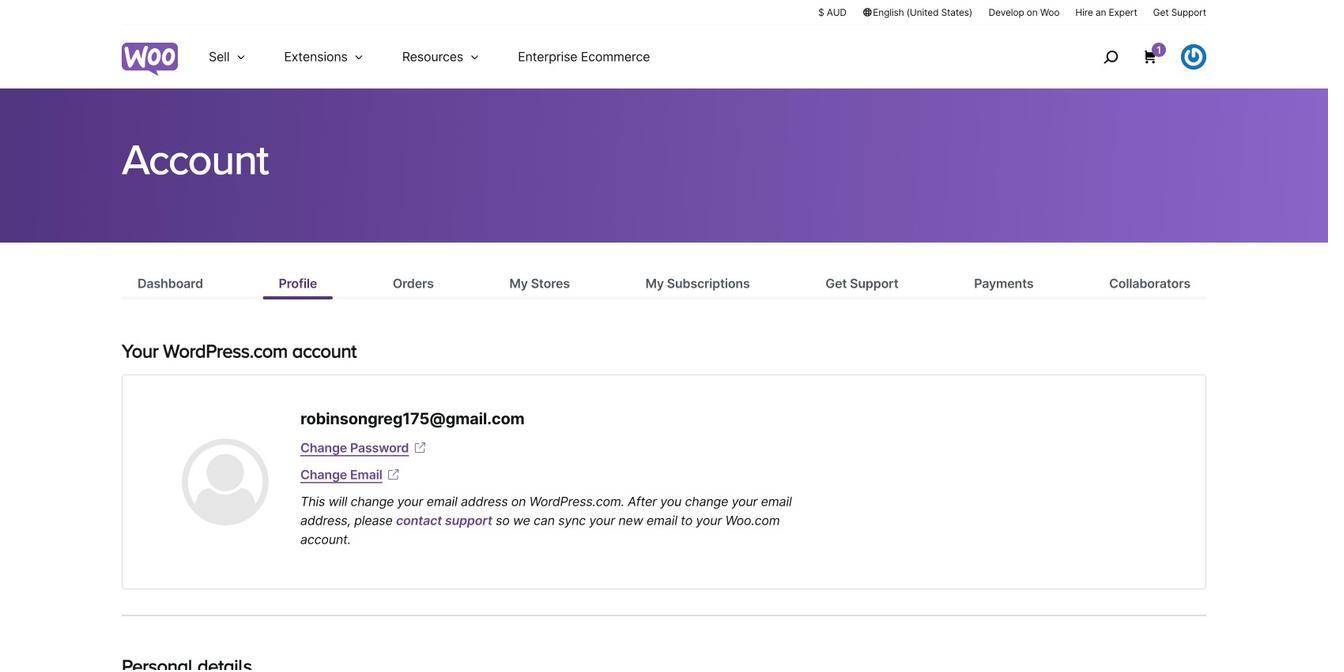Task type: locate. For each thing, give the bounding box(es) containing it.
external link image
[[412, 441, 428, 456], [386, 467, 401, 483]]

1 horizontal spatial external link image
[[412, 441, 428, 456]]

0 horizontal spatial external link image
[[386, 467, 401, 483]]



Task type: describe. For each thing, give the bounding box(es) containing it.
search image
[[1098, 44, 1124, 70]]

1 vertical spatial external link image
[[386, 467, 401, 483]]

0 vertical spatial external link image
[[412, 441, 428, 456]]

service navigation menu element
[[1070, 31, 1207, 83]]

open account menu image
[[1181, 44, 1207, 70]]

gravatar image image
[[182, 439, 269, 526]]



Task type: vqa. For each thing, say whether or not it's contained in the screenshot.
Service navigation menu element
yes



